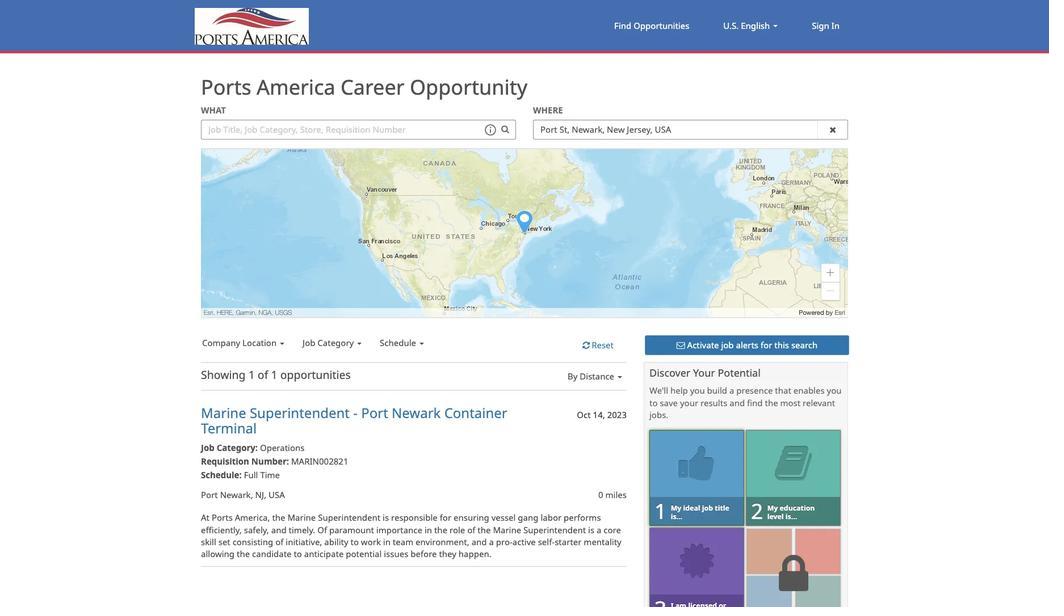 Task type: describe. For each thing, give the bounding box(es) containing it.
education
[[780, 503, 815, 513]]

of
[[318, 525, 327, 536]]

find
[[747, 397, 763, 409]]

2 my education level is...
[[751, 497, 815, 526]]

what
[[201, 105, 226, 116]]

1 vertical spatial port
[[201, 490, 218, 501]]

0 horizontal spatial :
[[239, 470, 242, 481]]

in
[[832, 20, 840, 31]]

opportunities
[[634, 20, 690, 31]]

safely,
[[244, 525, 269, 536]]

candidate
[[252, 549, 292, 560]]

potential
[[718, 366, 761, 380]]

timely.
[[289, 525, 315, 536]]

nj,
[[255, 490, 266, 501]]

1 vertical spatial :
[[287, 456, 289, 467]]

america
[[257, 73, 335, 101]]

location
[[243, 337, 277, 348]]

job category : operations requisition number : marin002821 schedule : full time
[[201, 442, 348, 481]]

activate job alerts for this search
[[688, 339, 818, 351]]

superintendent inside marine superintendent - port newark container terminal
[[250, 404, 350, 423]]

garmin,
[[236, 309, 257, 316]]

1 you from the left
[[690, 385, 705, 397]]

schedule button
[[379, 335, 429, 351]]

2 you from the left
[[827, 385, 842, 397]]

oct
[[577, 410, 591, 421]]

u.s.
[[724, 20, 739, 31]]

we'll
[[650, 385, 669, 397]]

happen.
[[459, 549, 492, 560]]

0 vertical spatial of
[[258, 367, 268, 383]]

1 vertical spatial a
[[597, 525, 602, 536]]

-
[[353, 404, 358, 423]]

that
[[775, 385, 792, 397]]

most
[[781, 397, 801, 409]]

title
[[715, 503, 730, 513]]

job inside 1 my ideal job title is...
[[702, 503, 713, 513]]

category for job category
[[318, 337, 354, 348]]

filter opportunities region
[[193, 335, 636, 362]]

sign
[[812, 20, 830, 31]]

team
[[393, 537, 414, 548]]

requisition
[[201, 456, 249, 467]]

esri,
[[204, 309, 215, 316]]

reset button
[[571, 335, 626, 356]]

ideal
[[684, 503, 701, 513]]

job for job category : operations requisition number : marin002821 schedule : full time
[[201, 442, 215, 454]]

tips & tricks image
[[484, 123, 497, 137]]

build
[[707, 385, 728, 397]]

responsible
[[391, 512, 438, 524]]

the down usa
[[272, 512, 285, 524]]

performs
[[564, 512, 601, 524]]

core
[[604, 525, 621, 536]]

ports america career opportunity
[[201, 73, 528, 101]]

and for america,
[[271, 525, 287, 536]]

powered
[[799, 309, 824, 316]]

1 horizontal spatial 1
[[271, 367, 277, 383]]

full
[[244, 470, 258, 481]]

1 horizontal spatial is
[[588, 525, 595, 536]]

america,
[[235, 512, 270, 524]]

ports inside at ports america, the marine superintendent is responsible for ensuring vessel gang labor performs efficiently, safely, and timely.  of paramount importance in the role of the marine superintendent is a core skill set consisting of initiative, ability to work in team environment, and a pro-active self-starter mentality allowing the candidate to anticipate potential issues before they happen.
[[212, 512, 233, 524]]

starter
[[555, 537, 582, 548]]

my for 2
[[768, 503, 778, 513]]

1 horizontal spatial in
[[425, 525, 432, 536]]

job inside button
[[722, 339, 734, 351]]

relevant
[[803, 397, 836, 409]]

0 miles
[[599, 490, 627, 501]]

0
[[599, 490, 604, 501]]

for inside at ports america, the marine superintendent is responsible for ensuring vessel gang labor performs efficiently, safely, and timely.  of paramount importance in the role of the marine superintendent is a core skill set consisting of initiative, ability to work in team environment, and a pro-active self-starter mentality allowing the candidate to anticipate potential issues before they happen.
[[440, 512, 452, 524]]

distance
[[580, 371, 615, 382]]

ensuring
[[454, 512, 489, 524]]

by
[[568, 371, 578, 382]]

set
[[218, 537, 230, 548]]

u.s. english
[[724, 20, 770, 31]]

marine superintendent - port newark container terminal link
[[201, 404, 508, 438]]

allowing
[[201, 549, 235, 560]]

career
[[341, 73, 405, 101]]

work
[[361, 537, 381, 548]]

job for job category
[[303, 337, 315, 348]]

esri link
[[835, 309, 846, 316]]

vessel
[[492, 512, 516, 524]]

14,
[[593, 410, 605, 421]]

active
[[513, 537, 536, 548]]

opportunities
[[280, 367, 351, 383]]

by
[[826, 309, 833, 316]]

at ports america, the marine superintendent is responsible for ensuring vessel gang labor performs efficiently, safely, and timely.  of paramount importance in the role of the marine superintendent is a core skill set consisting of initiative, ability to work in team environment, and a pro-active self-starter mentality allowing the candidate to anticipate potential issues before they happen.
[[201, 512, 622, 560]]

newark,
[[220, 490, 253, 501]]

results
[[701, 397, 728, 409]]

usgs
[[275, 309, 292, 316]]

usa
[[269, 490, 285, 501]]

is... inside 2 my education level is...
[[786, 512, 798, 522]]

2 horizontal spatial marine
[[493, 525, 521, 536]]

they
[[439, 549, 457, 560]]

port newark, nj, usa
[[201, 490, 285, 501]]

by distance button
[[567, 369, 627, 385]]

to inside discover your potential we'll help you build a presence that enables you to save your results and find the most relevant jobs.
[[650, 397, 658, 409]]

the inside discover your potential we'll help you build a presence that enables you to save your results and find the most relevant jobs.
[[765, 397, 778, 409]]

environment,
[[416, 537, 470, 548]]

2 vertical spatial superintendent
[[524, 525, 586, 536]]

initiative,
[[286, 537, 322, 548]]

company
[[202, 337, 240, 348]]

1 my ideal job title is...
[[655, 497, 730, 526]]

ability
[[324, 537, 348, 548]]

skill
[[201, 537, 216, 548]]

enables
[[794, 385, 825, 397]]

2 vertical spatial a
[[489, 537, 494, 548]]

anticipate
[[304, 549, 344, 560]]

activate
[[688, 339, 719, 351]]



Task type: locate. For each thing, give the bounding box(es) containing it.
marin002821
[[291, 456, 348, 467]]

0 vertical spatial superintendent
[[250, 404, 350, 423]]

powered by esri
[[799, 309, 846, 316]]

for inside activate job alerts for this search button
[[761, 339, 773, 351]]

at
[[201, 512, 210, 524]]

marine up pro-
[[493, 525, 521, 536]]

job up requisition
[[201, 442, 215, 454]]

the up environment,
[[434, 525, 448, 536]]

Where field
[[533, 120, 849, 139]]

1 horizontal spatial is...
[[786, 512, 798, 522]]

and up happen.
[[472, 537, 487, 548]]

job category button
[[302, 335, 366, 351]]

0 vertical spatial schedule
[[380, 337, 416, 348]]

ports up efficiently,
[[212, 512, 233, 524]]

schedule inside job category : operations requisition number : marin002821 schedule : full time
[[201, 470, 239, 481]]

: down operations
[[287, 456, 289, 467]]

for up role
[[440, 512, 452, 524]]

port up at
[[201, 490, 218, 501]]

by distance
[[568, 371, 615, 382]]

job
[[303, 337, 315, 348], [201, 442, 215, 454]]

2 vertical spatial and
[[472, 537, 487, 548]]

superintendent
[[250, 404, 350, 423], [318, 512, 381, 524], [524, 525, 586, 536]]

0 horizontal spatial is...
[[671, 512, 683, 522]]

1 horizontal spatial job
[[303, 337, 315, 348]]

0 vertical spatial marine
[[201, 404, 246, 423]]

envelope o image
[[677, 341, 685, 350]]

1 vertical spatial job
[[702, 503, 713, 513]]

0 vertical spatial in
[[425, 525, 432, 536]]

0 horizontal spatial is
[[383, 512, 389, 524]]

is... right level
[[786, 512, 798, 522]]

newark
[[392, 404, 441, 423]]

english
[[741, 20, 770, 31]]

in down responsible
[[425, 525, 432, 536]]

a inside discover your potential we'll help you build a presence that enables you to save your results and find the most relevant jobs.
[[730, 385, 735, 397]]

port right -
[[361, 404, 388, 423]]

importance
[[376, 525, 423, 536]]

category up requisition
[[217, 442, 255, 454]]

job
[[722, 339, 734, 351], [702, 503, 713, 513]]

to down initiative,
[[294, 549, 302, 560]]

1 horizontal spatial a
[[597, 525, 602, 536]]

alerts
[[736, 339, 759, 351]]

0 horizontal spatial marine
[[201, 404, 246, 423]]

save
[[660, 397, 678, 409]]

to down 'we'll'
[[650, 397, 658, 409]]

marine superintendent - port newark container terminal
[[201, 404, 508, 438]]

tips & tricks image
[[484, 123, 497, 137]]

a left pro-
[[489, 537, 494, 548]]

your
[[680, 397, 699, 409]]

where
[[533, 105, 563, 116]]

efficiently,
[[201, 525, 242, 536]]

my for 1
[[671, 503, 682, 513]]

1 down location
[[271, 367, 277, 383]]

0 vertical spatial to
[[650, 397, 658, 409]]

1 inside discover your potential section
[[655, 497, 667, 526]]

clear search image
[[830, 125, 837, 134]]

1 right showing
[[249, 367, 255, 383]]

marine up timely.
[[288, 512, 316, 524]]

opportunity
[[410, 73, 528, 101]]

discover your potential we'll help you build a presence that enables you to save your results and find the most relevant jobs.
[[650, 366, 842, 421]]

0 vertical spatial for
[[761, 339, 773, 351]]

u.s. english button
[[707, 0, 795, 51]]

marine inside marine superintendent - port newark container terminal
[[201, 404, 246, 423]]

0 vertical spatial port
[[361, 404, 388, 423]]

you up relevant
[[827, 385, 842, 397]]

pro-
[[496, 537, 513, 548]]

job left the alerts at the bottom right of the page
[[722, 339, 734, 351]]

What text field
[[201, 120, 516, 139]]

find
[[615, 20, 632, 31]]

locked. complete steps 1 to 3 to unlock image
[[746, 528, 842, 608]]

0 horizontal spatial my
[[671, 503, 682, 513]]

you up your
[[690, 385, 705, 397]]

number
[[252, 456, 287, 467]]

1 vertical spatial to
[[351, 537, 359, 548]]

find opportunities
[[615, 20, 690, 31]]

1 vertical spatial and
[[271, 525, 287, 536]]

company location
[[202, 337, 277, 348]]

2 horizontal spatial 1
[[655, 497, 667, 526]]

1 is... from the left
[[671, 512, 683, 522]]

1 horizontal spatial and
[[472, 537, 487, 548]]

marine down showing
[[201, 404, 246, 423]]

2 my from the left
[[768, 503, 778, 513]]

refresh image
[[583, 341, 590, 350]]

2 horizontal spatial of
[[468, 525, 476, 536]]

2 vertical spatial :
[[239, 470, 242, 481]]

time
[[260, 470, 280, 481]]

port
[[361, 404, 388, 423], [201, 490, 218, 501]]

superintendent down labor
[[524, 525, 586, 536]]

superintendent up paramount
[[318, 512, 381, 524]]

1 horizontal spatial schedule
[[380, 337, 416, 348]]

is up importance at the left of the page
[[383, 512, 389, 524]]

the
[[765, 397, 778, 409], [272, 512, 285, 524], [434, 525, 448, 536], [478, 525, 491, 536], [237, 549, 250, 560]]

role
[[450, 525, 465, 536]]

1 vertical spatial is
[[588, 525, 595, 536]]

2 horizontal spatial a
[[730, 385, 735, 397]]

1 my from the left
[[671, 503, 682, 513]]

: up number
[[255, 442, 258, 454]]

1 vertical spatial ports
[[212, 512, 233, 524]]

paramount
[[329, 525, 374, 536]]

self-
[[538, 537, 555, 548]]

before
[[411, 549, 437, 560]]

company location button
[[201, 335, 289, 351]]

search image
[[502, 125, 509, 133]]

level
[[768, 512, 784, 522]]

my inside 2 my education level is...
[[768, 503, 778, 513]]

a right build
[[730, 385, 735, 397]]

0 horizontal spatial category
[[217, 442, 255, 454]]

the down ensuring
[[478, 525, 491, 536]]

1 horizontal spatial port
[[361, 404, 388, 423]]

sign in
[[812, 20, 840, 31]]

0 vertical spatial a
[[730, 385, 735, 397]]

to
[[650, 397, 658, 409], [351, 537, 359, 548], [294, 549, 302, 560]]

showing 1 of 1 opportunities
[[201, 367, 351, 383]]

ports up the 'what'
[[201, 73, 251, 101]]

gang
[[518, 512, 539, 524]]

my right 2
[[768, 503, 778, 513]]

is... inside 1 my ideal job title is...
[[671, 512, 683, 522]]

none search field containing what
[[193, 105, 857, 148]]

0 horizontal spatial and
[[271, 525, 287, 536]]

here,
[[217, 309, 234, 316]]

:
[[255, 442, 258, 454], [287, 456, 289, 467], [239, 470, 242, 481]]

1 vertical spatial category
[[217, 442, 255, 454]]

1 horizontal spatial you
[[827, 385, 842, 397]]

the down consisting
[[237, 549, 250, 560]]

1 left ideal
[[655, 497, 667, 526]]

is down performs
[[588, 525, 595, 536]]

0 horizontal spatial of
[[258, 367, 268, 383]]

2
[[751, 497, 763, 526]]

0 vertical spatial job
[[303, 337, 315, 348]]

1 horizontal spatial :
[[255, 442, 258, 454]]

a up the mentality
[[597, 525, 602, 536]]

2 vertical spatial of
[[276, 537, 284, 548]]

to down paramount
[[351, 537, 359, 548]]

2 vertical spatial marine
[[493, 525, 521, 536]]

esri
[[835, 309, 846, 316]]

superintendent up operations
[[250, 404, 350, 423]]

1 horizontal spatial my
[[768, 503, 778, 513]]

category
[[318, 337, 354, 348], [217, 442, 255, 454]]

1 vertical spatial job
[[201, 442, 215, 454]]

category inside job category dropdown button
[[318, 337, 354, 348]]

ports america image
[[193, 8, 309, 45]]

: left full
[[239, 470, 242, 481]]

1 horizontal spatial of
[[276, 537, 284, 548]]

1 vertical spatial marine
[[288, 512, 316, 524]]

find opportunities link
[[598, 0, 707, 51]]

0 vertical spatial category
[[318, 337, 354, 348]]

2023
[[608, 410, 627, 421]]

marine
[[201, 404, 246, 423], [288, 512, 316, 524], [493, 525, 521, 536]]

and right safely,
[[271, 525, 287, 536]]

and inside discover your potential we'll help you build a presence that enables you to save your results and find the most relevant jobs.
[[730, 397, 745, 409]]

discover your potential section
[[644, 362, 849, 608]]

in up 'issues'
[[383, 537, 391, 548]]

0 vertical spatial :
[[255, 442, 258, 454]]

operations
[[260, 442, 305, 454]]

2 vertical spatial to
[[294, 549, 302, 560]]

1 horizontal spatial marine
[[288, 512, 316, 524]]

oct 14, 2023
[[577, 410, 627, 421]]

0 horizontal spatial a
[[489, 537, 494, 548]]

of up candidate
[[276, 537, 284, 548]]

0 vertical spatial job
[[722, 339, 734, 351]]

1 vertical spatial in
[[383, 537, 391, 548]]

0 horizontal spatial job
[[201, 442, 215, 454]]

0 vertical spatial and
[[730, 397, 745, 409]]

issues
[[384, 549, 409, 560]]

for left "this"
[[761, 339, 773, 351]]

this
[[775, 339, 789, 351]]

category inside job category : operations requisition number : marin002821 schedule : full time
[[217, 442, 255, 454]]

of down ensuring
[[468, 525, 476, 536]]

1 horizontal spatial for
[[761, 339, 773, 351]]

1 vertical spatial of
[[468, 525, 476, 536]]

the right find at the bottom right of the page
[[765, 397, 778, 409]]

0 horizontal spatial job
[[702, 503, 713, 513]]

1 vertical spatial schedule
[[201, 470, 239, 481]]

my inside 1 my ideal job title is...
[[671, 503, 682, 513]]

1 horizontal spatial to
[[351, 537, 359, 548]]

and left find at the bottom right of the page
[[730, 397, 745, 409]]

help
[[671, 385, 688, 397]]

my left ideal
[[671, 503, 682, 513]]

potential
[[346, 549, 382, 560]]

and
[[730, 397, 745, 409], [271, 525, 287, 536], [472, 537, 487, 548]]

job inside job category dropdown button
[[303, 337, 315, 348]]

0 horizontal spatial 1
[[249, 367, 255, 383]]

of
[[258, 367, 268, 383], [468, 525, 476, 536], [276, 537, 284, 548]]

ports
[[201, 73, 251, 101], [212, 512, 233, 524]]

discover
[[650, 366, 691, 380]]

0 horizontal spatial you
[[690, 385, 705, 397]]

0 horizontal spatial for
[[440, 512, 452, 524]]

of down location
[[258, 367, 268, 383]]

reset
[[592, 339, 614, 351]]

port inside marine superintendent - port newark container terminal
[[361, 404, 388, 423]]

2 horizontal spatial and
[[730, 397, 745, 409]]

category for job category : operations requisition number : marin002821 schedule : full time
[[217, 442, 255, 454]]

1 horizontal spatial job
[[722, 339, 734, 351]]

job inside job category : operations requisition number : marin002821 schedule : full time
[[201, 442, 215, 454]]

0 horizontal spatial in
[[383, 537, 391, 548]]

2 is... from the left
[[786, 512, 798, 522]]

0 vertical spatial is
[[383, 512, 389, 524]]

job left title
[[702, 503, 713, 513]]

1 vertical spatial superintendent
[[318, 512, 381, 524]]

is... left ideal
[[671, 512, 683, 522]]

2 horizontal spatial :
[[287, 456, 289, 467]]

None search field
[[193, 105, 857, 148]]

2 horizontal spatial to
[[650, 397, 658, 409]]

category up "opportunities"
[[318, 337, 354, 348]]

1 horizontal spatial category
[[318, 337, 354, 348]]

and for potential
[[730, 397, 745, 409]]

0 horizontal spatial to
[[294, 549, 302, 560]]

schedule inside dropdown button
[[380, 337, 416, 348]]

activate job alerts for this search button
[[645, 335, 850, 356]]

1 vertical spatial for
[[440, 512, 452, 524]]

presence
[[737, 385, 773, 397]]

job up "opportunities"
[[303, 337, 315, 348]]

nga,
[[259, 309, 273, 316]]

0 horizontal spatial port
[[201, 490, 218, 501]]

0 vertical spatial ports
[[201, 73, 251, 101]]

you
[[690, 385, 705, 397], [827, 385, 842, 397]]

0 horizontal spatial schedule
[[201, 470, 239, 481]]



Task type: vqa. For each thing, say whether or not it's contained in the screenshot.
Newest
no



